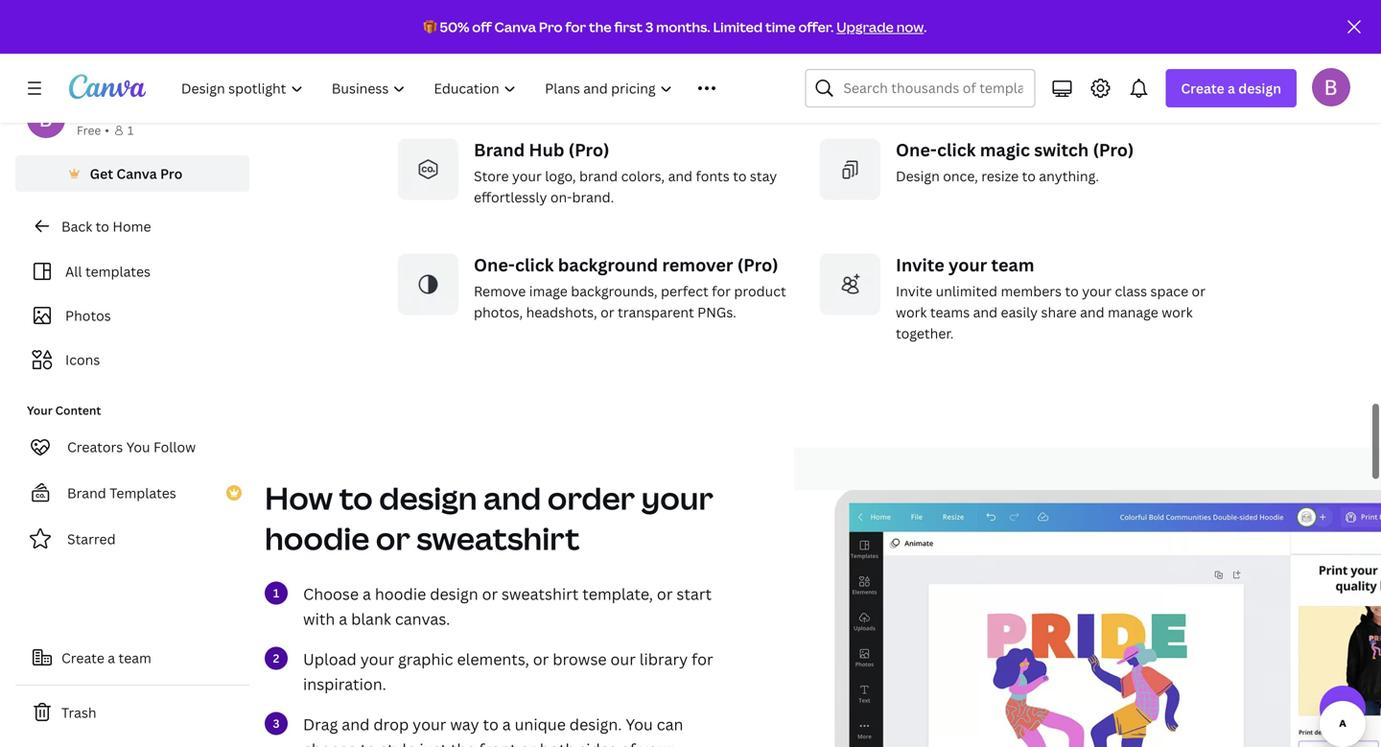 Task type: locate. For each thing, give the bounding box(es) containing it.
both
[[540, 739, 575, 747]]

first
[[614, 18, 643, 36]]

choose
[[303, 739, 357, 747]]

access on any device jump from mobile to desktop—design how you work best!
[[474, 23, 776, 91]]

1 vertical spatial for
[[712, 282, 731, 300]]

1 horizontal spatial click
[[937, 138, 976, 162]]

2 vertical spatial for
[[692, 649, 713, 670]]

to
[[596, 52, 610, 70], [733, 167, 747, 185], [1022, 167, 1036, 185], [96, 217, 109, 236], [1065, 282, 1079, 300], [339, 477, 373, 519], [483, 714, 499, 735], [360, 739, 376, 747]]

top level navigation element
[[169, 69, 759, 107], [169, 69, 759, 107]]

with left "no"
[[1047, 52, 1075, 70]]

switch
[[1034, 138, 1089, 162]]

brand for templates
[[67, 484, 106, 502]]

0 vertical spatial click
[[937, 138, 976, 162]]

create
[[1181, 79, 1225, 97], [61, 649, 104, 667]]

2 vertical spatial design
[[430, 584, 478, 604]]

50%
[[440, 18, 470, 36]]

1 vertical spatial invite
[[896, 282, 933, 300]]

remove
[[474, 282, 526, 300]]

to inside brand hub (pro) store your logo, brand colors, and fonts to stay effortlessly on-brand.
[[733, 167, 747, 185]]

create inside dropdown button
[[1181, 79, 1225, 97]]

to inside how to design and order your hoodie or sweatshirt
[[339, 477, 373, 519]]

1 vertical spatial create
[[61, 649, 104, 667]]

(pro) up product
[[737, 253, 779, 277]]

0 vertical spatial hoodie
[[265, 518, 370, 559]]

template,
[[583, 584, 653, 604]]

to inside one-click magic switch (pro) design once, resize to anything.
[[1022, 167, 1036, 185]]

0 vertical spatial create
[[1181, 79, 1225, 97]]

for up pngs. at the top of the page
[[712, 282, 731, 300]]

brand hub (pro) image
[[397, 139, 459, 200]]

0 horizontal spatial click
[[515, 253, 554, 277]]

you up 'of'
[[626, 714, 653, 735]]

or right plastic
[[1144, 52, 1158, 70]]

1 vertical spatial brand
[[67, 484, 106, 502]]

or inside invite your team invite unlimited members to your class space or work teams and easily share and manage work together.
[[1192, 282, 1206, 300]]

your down blank
[[360, 649, 394, 670]]

1 horizontal spatial one-
[[896, 138, 937, 162]]

1 invite from the top
[[896, 253, 945, 277]]

click inside one-click magic switch (pro) design once, resize to anything.
[[937, 138, 976, 162]]

1 horizontal spatial with
[[1047, 52, 1075, 70]]

invite up teams
[[896, 282, 933, 300]]

a inside drag and drop your way to a unique design. you can choose to style just the front or both sides of you
[[502, 714, 511, 735]]

anything.
[[1039, 167, 1099, 185]]

1 horizontal spatial brand
[[474, 138, 525, 162]]

start
[[677, 584, 712, 604]]

invite your team image
[[819, 254, 881, 315]]

to right mobile
[[596, 52, 610, 70]]

bob builder image
[[1312, 68, 1351, 106]]

or up blank
[[376, 518, 410, 559]]

0 horizontal spatial pro
[[160, 165, 183, 183]]

on
[[536, 23, 558, 47]]

hoodie
[[265, 518, 370, 559], [375, 584, 426, 604]]

0 vertical spatial one-
[[896, 138, 937, 162]]

upload
[[303, 649, 357, 670]]

our
[[611, 649, 636, 670]]

invite up the "unlimited"
[[896, 253, 945, 277]]

0 vertical spatial team
[[991, 253, 1035, 277]]

all templates
[[65, 262, 151, 281]]

choose
[[303, 584, 359, 604]]

0 vertical spatial design
[[1239, 79, 1282, 97]]

one-click background remover (pro) image
[[397, 254, 459, 315]]

resize
[[982, 167, 1019, 185]]

0 vertical spatial for
[[565, 18, 586, 36]]

design for to
[[379, 477, 477, 519]]

1 vertical spatial the
[[451, 739, 475, 747]]

team inside button
[[119, 649, 151, 667]]

1 horizontal spatial (pro)
[[737, 253, 779, 277]]

0 vertical spatial you
[[126, 438, 150, 456]]

you left follow
[[126, 438, 150, 456]]

follow
[[153, 438, 196, 456]]

2 horizontal spatial work
[[1162, 303, 1193, 321]]

way
[[450, 714, 479, 735]]

design inside choose a hoodie design or sweatshirt template, or start with a blank canvas.
[[430, 584, 478, 604]]

canva right get at left
[[116, 165, 157, 183]]

1 horizontal spatial team
[[991, 253, 1035, 277]]

the left "first"
[[589, 18, 612, 36]]

brand up store
[[474, 138, 525, 162]]

or up elements,
[[482, 584, 498, 604]]

1 horizontal spatial hoodie
[[375, 584, 426, 604]]

and up choose
[[342, 714, 370, 735]]

starred link
[[15, 520, 249, 558]]

your
[[512, 167, 542, 185], [949, 253, 987, 277], [1082, 282, 1112, 300], [641, 477, 713, 519], [360, 649, 394, 670], [413, 714, 446, 735]]

for right on
[[565, 18, 586, 36]]

brand.
[[572, 188, 614, 206]]

months.
[[656, 18, 710, 36]]

to inside 'access on any device jump from mobile to desktop—design how you work best!'
[[596, 52, 610, 70]]

to inside invite your team invite unlimited members to your class space or work teams and easily share and manage work together.
[[1065, 282, 1079, 300]]

(pro) up brand
[[569, 138, 610, 162]]

0 horizontal spatial with
[[303, 609, 335, 629]]

None search field
[[805, 69, 1035, 107]]

0 horizontal spatial brand
[[67, 484, 106, 502]]

back to home
[[61, 217, 151, 236]]

off
[[472, 18, 492, 36]]

brand up starred
[[67, 484, 106, 502]]

canvas.
[[395, 609, 450, 629]]

creators you follow link
[[15, 428, 249, 466]]

hoodie up "canvas."
[[375, 584, 426, 604]]

1 vertical spatial click
[[515, 253, 554, 277]]

work up together.
[[896, 303, 927, 321]]

1 horizontal spatial work
[[896, 303, 927, 321]]

or down backgrounds,
[[601, 303, 615, 321]]

and inside drag and drop your way to a unique design. you can choose to style just the front or both sides of you
[[342, 714, 370, 735]]

click up once,
[[937, 138, 976, 162]]

how
[[265, 477, 333, 519]]

for inside upload your graphic elements, or browse our library for inspiration.
[[692, 649, 713, 670]]

your right 'order'
[[641, 477, 713, 519]]

0 horizontal spatial (pro)
[[569, 138, 610, 162]]

a for hoodie
[[363, 584, 371, 604]]

pro up back to home link
[[160, 165, 183, 183]]

hoodie up choose
[[265, 518, 370, 559]]

work for invite
[[896, 303, 927, 321]]

team up members
[[991, 253, 1035, 277]]

packaging
[[977, 23, 1062, 47], [979, 52, 1043, 70]]

0 horizontal spatial work
[[474, 73, 505, 91]]

0 vertical spatial sweatshirt
[[417, 518, 580, 559]]

your
[[27, 402, 53, 418]]

2 horizontal spatial (pro)
[[1093, 138, 1134, 162]]

how
[[722, 52, 749, 70]]

or right space
[[1192, 282, 1206, 300]]

and
[[668, 167, 693, 185], [973, 303, 998, 321], [1080, 303, 1105, 321], [484, 477, 541, 519], [342, 714, 370, 735]]

colors,
[[621, 167, 665, 185]]

sweatshirt up choose a hoodie design or sweatshirt template, or start with a blank canvas.
[[417, 518, 580, 559]]

the inside drag and drop your way to a unique design. you can choose to style just the front or both sides of you
[[451, 739, 475, 747]]

to right resize
[[1022, 167, 1036, 185]]

all templates link
[[27, 253, 238, 290]]

free •
[[77, 122, 109, 138]]

create inside button
[[61, 649, 104, 667]]

or inside how to design and order your hoodie or sweatshirt
[[376, 518, 410, 559]]

work inside 'access on any device jump from mobile to desktop—design how you work best!'
[[474, 73, 505, 91]]

design
[[1239, 79, 1282, 97], [379, 477, 477, 519], [430, 584, 478, 604]]

work down jump
[[474, 73, 505, 91]]

with down choose
[[303, 609, 335, 629]]

on-
[[550, 188, 572, 206]]

1 vertical spatial you
[[626, 714, 653, 735]]

elements,
[[457, 649, 529, 670]]

drop
[[374, 714, 409, 735]]

teams
[[930, 303, 970, 321]]

click up image
[[515, 253, 554, 277]]

create up trash
[[61, 649, 104, 667]]

(pro) inside one-click background remover (pro) remove image backgrounds, perfect for product photos, headshots, or transparent pngs.
[[737, 253, 779, 277]]

time
[[766, 18, 796, 36]]

one- for one-click magic switch (pro)
[[896, 138, 937, 162]]

hub
[[529, 138, 564, 162]]

any
[[562, 23, 593, 47]]

1 vertical spatial with
[[303, 609, 335, 629]]

one-click background remover (pro) remove image backgrounds, perfect for product photos, headshots, or transparent pngs.
[[474, 253, 786, 321]]

and left 'order'
[[484, 477, 541, 519]]

1 horizontal spatial you
[[626, 714, 653, 735]]

or left browse
[[533, 649, 549, 670]]

1 vertical spatial team
[[119, 649, 151, 667]]

0 horizontal spatial create
[[61, 649, 104, 667]]

0 vertical spatial the
[[589, 18, 612, 36]]

create down bubble
[[1181, 79, 1225, 97]]

0 horizontal spatial canva
[[116, 165, 157, 183]]

or down the unique
[[520, 739, 536, 747]]

canva left on
[[495, 18, 536, 36]]

one- up remove
[[474, 253, 515, 277]]

brand templates
[[67, 484, 176, 502]]

1 vertical spatial sweatshirt
[[502, 584, 579, 604]]

a inside button
[[108, 649, 115, 667]]

upgrade now button
[[837, 18, 924, 36]]

the down 'way' on the left of the page
[[451, 739, 475, 747]]

team for your
[[991, 253, 1035, 277]]

templates
[[85, 262, 151, 281]]

(pro) for one-click magic switch (pro)
[[1093, 138, 1134, 162]]

your up just
[[413, 714, 446, 735]]

hoodie inside how to design and order your hoodie or sweatshirt
[[265, 518, 370, 559]]

hoodie inside choose a hoodie design or sweatshirt template, or start with a blank canvas.
[[375, 584, 426, 604]]

from
[[514, 52, 545, 70]]

a for design
[[1228, 79, 1236, 97]]

brand inside brand hub (pro) store your logo, brand colors, and fonts to stay effortlessly on-brand.
[[474, 138, 525, 162]]

upgrade
[[837, 18, 894, 36]]

photos link
[[27, 297, 238, 334]]

(pro) inside one-click magic switch (pro) design once, resize to anything.
[[1093, 138, 1134, 162]]

0 horizontal spatial the
[[451, 739, 475, 747]]

the
[[589, 18, 612, 36], [451, 739, 475, 747]]

to right how
[[339, 477, 373, 519]]

1 horizontal spatial create
[[1181, 79, 1225, 97]]

1 vertical spatial pro
[[160, 165, 183, 183]]

and inside how to design and order your hoodie or sweatshirt
[[484, 477, 541, 519]]

0 vertical spatial packaging
[[977, 23, 1062, 47]]

with
[[1047, 52, 1075, 70], [303, 609, 335, 629]]

work
[[474, 73, 505, 91], [896, 303, 927, 321], [1162, 303, 1193, 321]]

recycled packaging image
[[819, 24, 881, 85]]

pro up mobile
[[539, 18, 563, 36]]

and left fonts
[[668, 167, 693, 185]]

for inside one-click background remover (pro) remove image backgrounds, perfect for product photos, headshots, or transparent pngs.
[[712, 282, 731, 300]]

one- inside one-click magic switch (pro) design once, resize to anything.
[[896, 138, 937, 162]]

create a team button
[[15, 639, 249, 677]]

create for create a design
[[1181, 79, 1225, 97]]

all
[[65, 262, 82, 281]]

for right library
[[692, 649, 713, 670]]

inspiration.
[[303, 674, 386, 695]]

design
[[896, 167, 940, 185]]

or
[[1144, 52, 1158, 70], [1192, 282, 1206, 300], [601, 303, 615, 321], [376, 518, 410, 559], [482, 584, 498, 604], [657, 584, 673, 604], [533, 649, 549, 670], [520, 739, 536, 747]]

•
[[105, 122, 109, 138]]

1 horizontal spatial pro
[[539, 18, 563, 36]]

1 vertical spatial design
[[379, 477, 477, 519]]

(pro)
[[569, 138, 610, 162], [1093, 138, 1134, 162], [737, 253, 779, 277]]

design inside how to design and order your hoodie or sweatshirt
[[379, 477, 477, 519]]

and right share
[[1080, 303, 1105, 321]]

canva
[[495, 18, 536, 36], [116, 165, 157, 183]]

0 vertical spatial canva
[[495, 18, 536, 36]]

design inside dropdown button
[[1239, 79, 1282, 97]]

to left stay
[[733, 167, 747, 185]]

0 horizontal spatial team
[[119, 649, 151, 667]]

offer.
[[799, 18, 834, 36]]

to left style
[[360, 739, 376, 747]]

work for access
[[474, 73, 505, 91]]

one- inside one-click background remover (pro) remove image backgrounds, perfect for product photos, headshots, or transparent pngs.
[[474, 253, 515, 277]]

0 vertical spatial invite
[[896, 253, 945, 277]]

your inside how to design and order your hoodie or sweatshirt
[[641, 477, 713, 519]]

with inside recycled packaging eco-friendly packaging with no plastic or bubble wrap included.
[[1047, 52, 1075, 70]]

together.
[[896, 324, 954, 343]]

(pro) for one-click background remover (pro)
[[737, 253, 779, 277]]

your up effortlessly
[[512, 167, 542, 185]]

to up share
[[1065, 282, 1079, 300]]

your inside upload your graphic elements, or browse our library for inspiration.
[[360, 649, 394, 670]]

1 vertical spatial hoodie
[[375, 584, 426, 604]]

or left start
[[657, 584, 673, 604]]

(pro) inside brand hub (pro) store your logo, brand colors, and fonts to stay effortlessly on-brand.
[[569, 138, 610, 162]]

0 horizontal spatial you
[[126, 438, 150, 456]]

get canva pro button
[[15, 155, 249, 192]]

0 vertical spatial brand
[[474, 138, 525, 162]]

team up trash link
[[119, 649, 151, 667]]

0 horizontal spatial hoodie
[[265, 518, 370, 559]]

sweatshirt
[[417, 518, 580, 559], [502, 584, 579, 604]]

click
[[937, 138, 976, 162], [515, 253, 554, 277]]

(pro) up anything. at the right of the page
[[1093, 138, 1134, 162]]

click inside one-click background remover (pro) remove image backgrounds, perfect for product photos, headshots, or transparent pngs.
[[515, 253, 554, 277]]

work down space
[[1162, 303, 1193, 321]]

access on any device image
[[397, 24, 459, 85]]

0 vertical spatial pro
[[539, 18, 563, 36]]

photos
[[65, 306, 111, 325]]

one- up design
[[896, 138, 937, 162]]

effortlessly
[[474, 188, 547, 206]]

1 vertical spatial canva
[[116, 165, 157, 183]]

1 vertical spatial one-
[[474, 253, 515, 277]]

you
[[126, 438, 150, 456], [626, 714, 653, 735]]

create a design
[[1181, 79, 1282, 97]]

0 vertical spatial with
[[1047, 52, 1075, 70]]

team inside invite your team invite unlimited members to your class space or work teams and easily share and manage work together.
[[991, 253, 1035, 277]]

a inside dropdown button
[[1228, 79, 1236, 97]]

0 horizontal spatial one-
[[474, 253, 515, 277]]

sweatshirt up browse
[[502, 584, 579, 604]]

or inside recycled packaging eco-friendly packaging with no plastic or bubble wrap included.
[[1144, 52, 1158, 70]]



Task type: vqa. For each thing, say whether or not it's contained in the screenshot.
like on the top of page
no



Task type: describe. For each thing, give the bounding box(es) containing it.
recycled
[[896, 23, 973, 47]]

recycled packaging eco-friendly packaging with no plastic or bubble wrap included.
[[896, 23, 1207, 91]]

invite your team invite unlimited members to your class space or work teams and easily share and manage work together.
[[896, 253, 1206, 343]]

unique
[[515, 714, 566, 735]]

🎁
[[424, 18, 437, 36]]

mobile
[[548, 52, 593, 70]]

photos,
[[474, 303, 523, 321]]

plastic
[[1098, 52, 1141, 70]]

1 horizontal spatial the
[[589, 18, 612, 36]]

get canva pro
[[90, 165, 183, 183]]

back
[[61, 217, 92, 236]]

1 horizontal spatial canva
[[495, 18, 536, 36]]

pngs.
[[698, 303, 737, 321]]

how to design and order your hoodie or sweatshirt
[[265, 477, 713, 559]]

sweatshirt inside how to design and order your hoodie or sweatshirt
[[417, 518, 580, 559]]

class
[[1115, 282, 1147, 300]]

templates
[[110, 484, 176, 502]]

choose a hoodie design or sweatshirt template, or start with a blank canvas.
[[303, 584, 712, 629]]

jump
[[474, 52, 511, 70]]

to right back
[[96, 217, 109, 236]]

with inside choose a hoodie design or sweatshirt template, or start with a blank canvas.
[[303, 609, 335, 629]]

order
[[548, 477, 635, 519]]

one-click magic switch (pro) image
[[819, 139, 881, 200]]

creators you follow
[[67, 438, 196, 456]]

free
[[77, 122, 101, 138]]

or inside drag and drop your way to a unique design. you can choose to style just the front or both sides of you
[[520, 739, 536, 747]]

and down the "unlimited"
[[973, 303, 998, 321]]

brand
[[579, 167, 618, 185]]

can
[[657, 714, 683, 735]]

no
[[1078, 52, 1095, 70]]

2 invite from the top
[[896, 282, 933, 300]]

1 vertical spatial packaging
[[979, 52, 1043, 70]]

a for team
[[108, 649, 115, 667]]

or inside upload your graphic elements, or browse our library for inspiration.
[[533, 649, 549, 670]]

of
[[621, 739, 636, 747]]

best!
[[508, 73, 541, 91]]

wrap
[[896, 73, 928, 91]]

library
[[640, 649, 688, 670]]

Search search field
[[844, 70, 1023, 106]]

brand templates link
[[15, 474, 249, 512]]

blank
[[351, 609, 391, 629]]

access
[[474, 23, 532, 47]]

to up front
[[483, 714, 499, 735]]

unlimited
[[936, 282, 998, 300]]

🎁 50% off canva pro for the first 3 months. limited time offer. upgrade now .
[[424, 18, 927, 36]]

backgrounds,
[[571, 282, 658, 300]]

browse
[[553, 649, 607, 670]]

design.
[[570, 714, 622, 735]]

headshots,
[[526, 303, 597, 321]]

trash
[[61, 704, 97, 722]]

back to home link
[[15, 207, 249, 246]]

and inside brand hub (pro) store your logo, brand colors, and fonts to stay effortlessly on-brand.
[[668, 167, 693, 185]]

stay
[[750, 167, 777, 185]]

magic
[[980, 138, 1030, 162]]

pro inside button
[[160, 165, 183, 183]]

click for magic
[[937, 138, 976, 162]]

canva inside button
[[116, 165, 157, 183]]

sweatshirt inside choose a hoodie design or sweatshirt template, or start with a blank canvas.
[[502, 584, 579, 604]]

included.
[[931, 73, 991, 91]]

space
[[1151, 282, 1189, 300]]

you inside drag and drop your way to a unique design. you can choose to style just the front or both sides of you
[[626, 714, 653, 735]]

once,
[[943, 167, 978, 185]]

icons
[[65, 351, 100, 369]]

one- for one-click background remover (pro)
[[474, 253, 515, 277]]

create for create a team
[[61, 649, 104, 667]]

store
[[474, 167, 509, 185]]

manage
[[1108, 303, 1159, 321]]

create a team
[[61, 649, 151, 667]]

perfect
[[661, 282, 709, 300]]

design for a
[[1239, 79, 1282, 97]]

one-click magic switch (pro) design once, resize to anything.
[[896, 138, 1134, 185]]

team for a
[[119, 649, 151, 667]]

your content
[[27, 402, 101, 418]]

graphic
[[398, 649, 453, 670]]

now
[[897, 18, 924, 36]]

drag and drop your way to a unique design. you can choose to style just the front or both sides of you
[[303, 714, 683, 747]]

your up the "unlimited"
[[949, 253, 987, 277]]

get
[[90, 165, 113, 183]]

1
[[127, 122, 134, 138]]

share
[[1041, 303, 1077, 321]]

logo,
[[545, 167, 576, 185]]

how to design and order your hoodie or sweatshirt image
[[794, 490, 1381, 747]]

your inside brand hub (pro) store your logo, brand colors, and fonts to stay effortlessly on-brand.
[[512, 167, 542, 185]]

drag
[[303, 714, 338, 735]]

transparent
[[618, 303, 694, 321]]

members
[[1001, 282, 1062, 300]]

.
[[924, 18, 927, 36]]

3
[[645, 18, 654, 36]]

or inside one-click background remover (pro) remove image backgrounds, perfect for product photos, headshots, or transparent pngs.
[[601, 303, 615, 321]]

click for background
[[515, 253, 554, 277]]

creators
[[67, 438, 123, 456]]

brand for hub
[[474, 138, 525, 162]]

limited
[[713, 18, 763, 36]]

product
[[734, 282, 786, 300]]

you
[[752, 52, 776, 70]]

easily
[[1001, 303, 1038, 321]]

your inside drag and drop your way to a unique design. you can choose to style just the front or both sides of you
[[413, 714, 446, 735]]

style
[[380, 739, 416, 747]]

front
[[479, 739, 516, 747]]

icons link
[[27, 342, 238, 378]]

your left class
[[1082, 282, 1112, 300]]

background
[[558, 253, 658, 277]]

image
[[529, 282, 568, 300]]

device
[[597, 23, 653, 47]]

content
[[55, 402, 101, 418]]

desktop—design
[[613, 52, 718, 70]]



